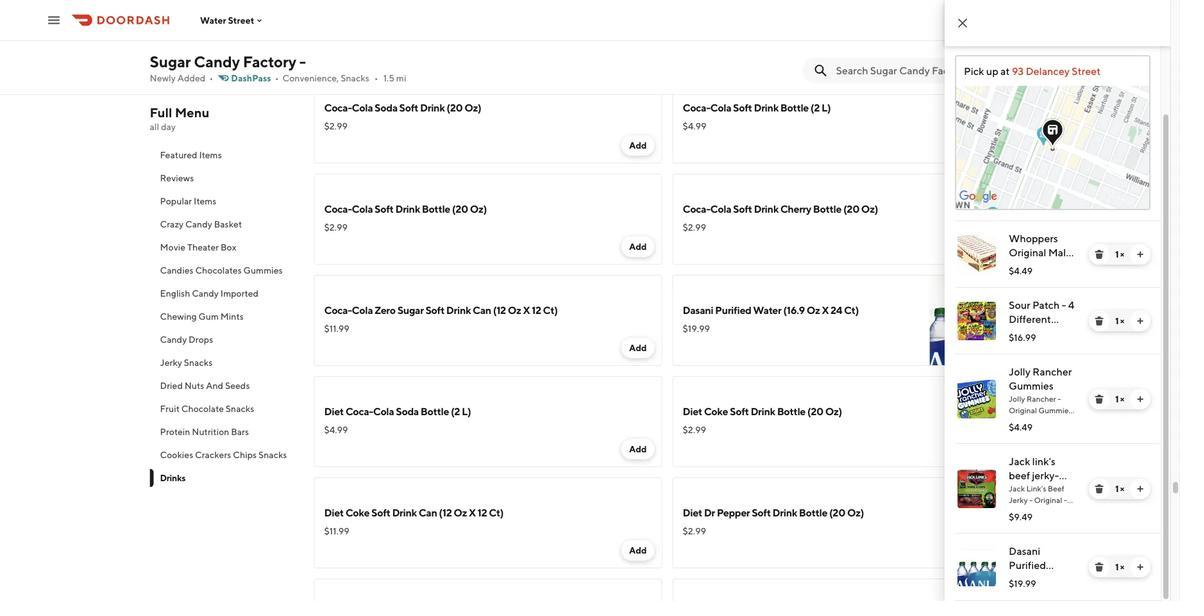 Task type: describe. For each thing, give the bounding box(es) containing it.
0 vertical spatial dasani purified water (16.9 oz x 24 ct) image
[[930, 275, 1021, 366]]

chips
[[233, 450, 257, 461]]

coca-cola zero sugar soft drink can (12 oz x 12 ct)
[[324, 305, 558, 317]]

movie
[[160, 242, 186, 253]]

candy down chewing
[[160, 335, 187, 345]]

seeds
[[225, 381, 250, 391]]

flavor-
[[1010, 328, 1043, 340]]

powered by google image
[[960, 191, 998, 203]]

1 vertical spatial street
[[1072, 65, 1101, 77]]

add one to cart image for dasani purified water (16.9 oz x 24 ct)
[[1136, 563, 1146, 573]]

• for convenience, snacks • 1.5 mi
[[375, 73, 378, 83]]

1 for jolly rancher gummies
[[1116, 394, 1119, 405]]

add button for coca-cola zero sugar soft drink can (12 oz x 12 ct)
[[622, 338, 655, 359]]

1 × for dasani purified water (16.9 oz x 24 ct)
[[1116, 563, 1125, 573]]

added
[[178, 73, 206, 83]]

cookies crackers chips snacks
[[160, 450, 287, 461]]

add one to cart image for sour patch - 4 different flavor- 5oz
[[1136, 316, 1146, 327]]

(20 for coca-cola soda soft drink (20 oz)
[[447, 102, 463, 114]]

$2.99 for coca-cola soft drink cherry bottle (20 oz)
[[683, 222, 707, 233]]

water street
[[200, 15, 254, 26]]

nutrition
[[192, 427, 229, 438]]

1 1 × from the top
[[1116, 249, 1125, 260]]

sour
[[1010, 299, 1031, 312]]

jolly rancher gummies image
[[958, 381, 997, 419]]

0 horizontal spatial 12
[[478, 507, 487, 520]]

$9.49
[[1010, 512, 1033, 523]]

coca- for coca-cola soda soft drink (20 oz)
[[324, 102, 352, 114]]

$2.99 for diet dr pepper soft drink bottle (20 oz)
[[683, 527, 707, 537]]

0 vertical spatial water
[[200, 15, 226, 26]]

coke for diet coke soft drink bottle (20 oz)
[[704, 406, 729, 418]]

mi
[[397, 73, 407, 83]]

featured
[[160, 150, 197, 160]]

chewing gum mints button
[[150, 305, 299, 329]]

0 horizontal spatial can
[[419, 507, 437, 520]]

add for coca-cola soft drink bottle (20 oz)
[[630, 242, 647, 252]]

this
[[1054, 32, 1071, 44]]

93
[[1012, 65, 1024, 77]]

add button for diet coke soft drink bottle (20 oz)
[[981, 440, 1014, 460]]

patch
[[1033, 299, 1060, 312]]

jack link's beef jerky- 3.25oz
[[1010, 456, 1060, 496]]

1 × for jolly rancher gummies
[[1116, 394, 1125, 405]]

original inside jack link's beef jerky - original - 3.25 oz $9.49
[[1035, 496, 1063, 505]]

english
[[160, 288, 190, 299]]

0 horizontal spatial dasani purified water (16.9 oz x 24 ct)
[[683, 305, 859, 317]]

protein nutrition bars
[[160, 427, 249, 438]]

diet coca-cola soda bottle (2 l)
[[324, 406, 471, 418]]

0 horizontal spatial factory
[[243, 52, 297, 71]]

jack for jack link's beef jerky- 3.25oz
[[1010, 456, 1031, 468]]

1 add one to cart image from the top
[[1136, 250, 1146, 260]]

map region
[[838, 76, 1166, 241]]

sour patch - 4 different flavor- 5oz
[[1010, 299, 1075, 340]]

snacks up bars
[[226, 404, 254, 415]]

3.25oz
[[1010, 484, 1041, 496]]

go
[[1022, 18, 1034, 30]]

candies
[[160, 265, 194, 276]]

jerky-
[[1033, 470, 1060, 482]]

add for diet coke soft drink bottle (20 oz)
[[988, 444, 1006, 455]]

jerky inside button
[[160, 358, 182, 368]]

you'll
[[956, 18, 982, 30]]

add button for diet coca-cola soda bottle (2 l)
[[622, 440, 655, 460]]

$11.99 for diet
[[324, 527, 350, 537]]

theater
[[187, 242, 219, 253]]

(2 for coca-cola soft drink bottle (2 l)
[[811, 102, 820, 114]]

diet coke soft drink bottle (20 oz)
[[683, 406, 843, 418]]

cola for coca-cola soft drink bottle (20 oz)
[[352, 203, 373, 215]]

1 vertical spatial 24
[[1034, 588, 1047, 600]]

gummies for chocolates
[[244, 265, 283, 276]]

box
[[221, 242, 237, 253]]

add button for coca-cola soft drink bottle (20 oz)
[[622, 237, 655, 257]]

0 horizontal spatial (16.9
[[784, 305, 805, 317]]

delancey
[[1026, 65, 1070, 77]]

1 vertical spatial (12
[[439, 507, 452, 520]]

add for coca-cola zero sugar soft drink can (12 oz x 12 ct)
[[630, 343, 647, 354]]

dasani purified water (16.9 oz x 24 ct) inside list
[[1010, 546, 1064, 600]]

remove item from cart image
[[1095, 395, 1105, 405]]

candy inside 'you'll need to go to sugar candy factory - to pick up this order.'
[[1076, 18, 1107, 30]]

diet for diet coke soft drink can (12 oz x 12 ct)
[[324, 507, 344, 520]]

1 horizontal spatial can
[[473, 305, 492, 317]]

english candy imported
[[160, 288, 259, 299]]

oz) for diet coke soft drink bottle (20 oz)
[[826, 406, 843, 418]]

drinks
[[160, 473, 186, 484]]

popular items button
[[150, 190, 299, 213]]

jerky snacks
[[160, 358, 213, 368]]

fruit
[[160, 404, 180, 415]]

sugar candy factory -
[[150, 52, 306, 71]]

1 horizontal spatial sugar
[[398, 305, 424, 317]]

pepper
[[717, 507, 750, 520]]

coca-cola soft drink bottle (20 oz)
[[324, 203, 487, 215]]

add for diet coke soft drink can (12 oz x 12 ct)
[[630, 546, 647, 556]]

1 horizontal spatial dasani
[[1010, 546, 1041, 558]]

sugar inside 'you'll need to go to sugar candy factory - to pick up this order.'
[[1047, 18, 1074, 30]]

newly
[[150, 73, 176, 83]]

order.
[[1073, 32, 1100, 44]]

remove item from cart image for dasani purified water (16.9 oz x 24 ct)
[[1095, 563, 1105, 573]]

add one to cart image for jack link's beef jerky- 3.25oz
[[1136, 485, 1146, 495]]

(16.9 inside dasani purified water (16.9 oz x 24 ct)
[[1041, 574, 1063, 586]]

dried nuts and seeds
[[160, 381, 250, 391]]

crazy
[[160, 219, 184, 230]]

l) for diet coca-cola soda bottle (2 l)
[[462, 406, 471, 418]]

$2.99 for diet coke soft drink bottle (20 oz)
[[683, 425, 707, 436]]

× for jolly rancher gummies
[[1121, 394, 1125, 405]]

candy for crazy candy basket
[[186, 219, 212, 230]]

popular
[[160, 196, 192, 207]]

need
[[984, 18, 1008, 30]]

jack for jack link's beef jerky - original - 3.25 oz $9.49
[[1010, 485, 1026, 494]]

beef
[[1010, 470, 1031, 482]]

0 horizontal spatial $19.99
[[683, 324, 710, 334]]

snacks right 'chips'
[[259, 450, 287, 461]]

coca-cola soft drink cherry bottle (20 oz)
[[683, 203, 879, 215]]

diet for diet dr pepper soft drink bottle (20 oz)
[[683, 507, 703, 520]]

jack link's beef jerky- 3.25oz image
[[958, 470, 997, 509]]

0 horizontal spatial purified
[[716, 305, 752, 317]]

5oz
[[1045, 328, 1063, 340]]

1 × for jack link's beef jerky- 3.25oz
[[1116, 484, 1125, 495]]

add for coca-cola soft drink bottle (2 l)
[[988, 140, 1006, 151]]

diet dr pepper soft drink bottle (20 oz)
[[683, 507, 865, 520]]

different
[[1010, 314, 1052, 326]]

nuts
[[185, 381, 204, 391]]

93 delancey street link
[[1010, 65, 1101, 77]]

snacks down drops in the bottom of the page
[[184, 358, 213, 368]]

add button for diet dr pepper soft drink bottle (20 oz)
[[981, 541, 1014, 562]]

bottle for coca-cola soft drink bottle (20 oz)
[[422, 203, 451, 215]]

coca-cola soda soft drink (20 oz)
[[324, 102, 482, 114]]

4
[[1069, 299, 1075, 312]]

1.5
[[384, 73, 395, 83]]

all
[[150, 122, 159, 132]]

$4.99 for diet
[[324, 425, 348, 436]]

2 • from the left
[[275, 73, 279, 83]]

full
[[150, 105, 172, 120]]

pick
[[965, 65, 985, 77]]

oz inside jack link's beef jerky - original - 3.25 oz $9.49
[[1026, 508, 1037, 517]]

open menu image
[[46, 13, 62, 28]]

cola for coca-cola soda soft drink (20 oz)
[[352, 102, 373, 114]]

1 for sour patch - 4 different flavor- 5oz
[[1116, 316, 1119, 327]]

3.5
[[1010, 418, 1021, 427]]

movie theater box button
[[150, 236, 299, 259]]

0 vertical spatial soda
[[375, 102, 398, 114]]

jack link's beef jerky - original - 3.25 oz $9.49
[[1010, 485, 1068, 523]]

0 vertical spatial (12
[[493, 305, 506, 317]]

add button for coca-cola soft drink cherry bottle (20 oz)
[[981, 237, 1014, 257]]

candies chocolates gummies button
[[150, 259, 299, 282]]

- inside jolly rancher gummies jolly rancher - original gummies 3.5 oz. $4.49
[[1058, 395, 1062, 404]]

coca- for coca-cola zero sugar soft drink can (12 oz x 12 ct)
[[324, 305, 352, 317]]

link's
[[1027, 485, 1047, 494]]

day
[[161, 122, 176, 132]]

gum
[[199, 312, 219, 322]]

0 vertical spatial street
[[228, 15, 254, 26]]

1 × for sour patch - 4 different flavor- 5oz
[[1116, 316, 1125, 327]]

dashpass •
[[231, 73, 279, 83]]



Task type: vqa. For each thing, say whether or not it's contained in the screenshot.


Task type: locate. For each thing, give the bounding box(es) containing it.
mints
[[221, 312, 244, 322]]

candy up order.
[[1076, 18, 1107, 30]]

cherry
[[781, 203, 812, 215]]

water
[[200, 15, 226, 26], [754, 305, 782, 317], [1010, 574, 1039, 586]]

Item Search search field
[[837, 64, 1011, 78]]

jolly down $16.99
[[1010, 366, 1031, 378]]

4 remove item from cart image from the top
[[1095, 563, 1105, 573]]

0 vertical spatial add one to cart image
[[1136, 395, 1146, 405]]

1 vertical spatial jolly
[[1010, 395, 1026, 404]]

candy up gum
[[192, 288, 219, 299]]

$2.99 for coca-cola soft drink bottle (20 oz)
[[324, 222, 348, 233]]

dried
[[160, 381, 183, 391]]

1 vertical spatial add one to cart image
[[1136, 316, 1146, 327]]

dr
[[704, 507, 715, 520]]

full menu all day
[[150, 105, 210, 132]]

rancher down 5oz
[[1033, 366, 1073, 378]]

original down beef
[[1035, 496, 1063, 505]]

jack inside jack link's beef jerky - original - 3.25 oz $9.49
[[1010, 485, 1026, 494]]

1 vertical spatial add one to cart image
[[1136, 563, 1146, 573]]

sugar right the zero
[[398, 305, 424, 317]]

1 ×
[[1116, 249, 1125, 260], [1116, 316, 1125, 327], [1116, 394, 1125, 405], [1116, 484, 1125, 495], [1116, 563, 1125, 573]]

convenience, snacks • 1.5 mi
[[283, 73, 407, 83]]

at
[[1001, 65, 1010, 77]]

1 horizontal spatial 24
[[1034, 588, 1047, 600]]

candy drops
[[160, 335, 213, 345]]

items for featured items
[[199, 150, 222, 160]]

coca- for coca-cola soft drink bottle (2 l)
[[683, 102, 711, 114]]

jerky inside jack link's beef jerky - original - 3.25 oz $9.49
[[1010, 496, 1028, 505]]

4 1 × from the top
[[1116, 484, 1125, 495]]

0 horizontal spatial l)
[[462, 406, 471, 418]]

3 remove item from cart image from the top
[[1095, 485, 1105, 495]]

$4.99
[[683, 121, 707, 132], [324, 425, 348, 436]]

snacks
[[341, 73, 370, 83], [184, 358, 213, 368], [226, 404, 254, 415], [259, 450, 287, 461]]

coca- for coca-cola soft drink bottle (20 oz)
[[324, 203, 352, 215]]

soda
[[375, 102, 398, 114], [396, 406, 419, 418]]

sugar up this
[[1047, 18, 1074, 30]]

oz
[[508, 305, 521, 317], [807, 305, 821, 317], [454, 507, 467, 520], [1026, 508, 1037, 517], [1010, 588, 1023, 600]]

2 vertical spatial water
[[1010, 574, 1039, 586]]

$16.99
[[1010, 333, 1037, 343]]

0 vertical spatial factory
[[1109, 18, 1144, 30]]

up
[[1040, 32, 1052, 44], [987, 65, 999, 77]]

add for diet dr pepper soft drink bottle (20 oz)
[[988, 546, 1006, 556]]

purified inside list
[[1010, 560, 1047, 572]]

2 jolly from the top
[[1010, 395, 1026, 404]]

2 vertical spatial gummies
[[1039, 406, 1073, 415]]

sugar up newly
[[150, 52, 191, 71]]

gummies up link's
[[1039, 406, 1073, 415]]

and
[[206, 381, 223, 391]]

add one to cart image
[[1136, 250, 1146, 260], [1136, 316, 1146, 327], [1136, 485, 1146, 495]]

chewing
[[160, 312, 197, 322]]

1 vertical spatial l)
[[462, 406, 471, 418]]

movie theater box
[[160, 242, 237, 253]]

1 vertical spatial purified
[[1010, 560, 1047, 572]]

• right dashpass
[[275, 73, 279, 83]]

1 horizontal spatial street
[[1072, 65, 1101, 77]]

1 for jack link's beef jerky- 3.25oz
[[1116, 484, 1119, 495]]

1 vertical spatial gummies
[[1010, 380, 1054, 392]]

up left this
[[1040, 32, 1052, 44]]

jack down beef
[[1010, 485, 1026, 494]]

street up sugar candy factory - in the top left of the page
[[228, 15, 254, 26]]

original inside jolly rancher gummies jolly rancher - original gummies 3.5 oz. $4.49
[[1010, 406, 1038, 415]]

close image
[[956, 15, 971, 31]]

sour patch - 4 different flavor- 5oz image
[[958, 302, 997, 341]]

0 vertical spatial dasani
[[683, 305, 714, 317]]

1 horizontal spatial factory
[[1109, 18, 1144, 30]]

to right go
[[1036, 18, 1045, 30]]

oz) for coca-cola soda soft drink (20 oz)
[[465, 102, 482, 114]]

chocolate
[[181, 404, 224, 415]]

candy up the movie theater box
[[186, 219, 212, 230]]

$4.49
[[1010, 266, 1033, 277], [1010, 423, 1033, 433]]

0 horizontal spatial street
[[228, 15, 254, 26]]

1 horizontal spatial (2
[[811, 102, 820, 114]]

× for dasani purified water (16.9 oz x 24 ct)
[[1121, 563, 1125, 573]]

original up the oz.
[[1010, 406, 1038, 415]]

jerky snacks button
[[150, 352, 299, 375]]

to left pick
[[1007, 32, 1016, 44]]

add button for coca-cola soda soft drink (20 oz)
[[622, 135, 655, 156]]

bottle for diet coca-cola soda bottle (2 l)
[[421, 406, 449, 418]]

0 horizontal spatial water
[[200, 15, 226, 26]]

1 horizontal spatial jerky
[[1010, 496, 1028, 505]]

cola for coca-cola soft drink bottle (2 l)
[[711, 102, 732, 114]]

2 horizontal spatial sugar
[[1047, 18, 1074, 30]]

remove item from cart image for jack link's beef jerky- 3.25oz
[[1095, 485, 1105, 495]]

items for popular items
[[194, 196, 217, 207]]

zero
[[375, 305, 396, 317]]

add button
[[622, 34, 655, 55], [981, 34, 1014, 55], [622, 135, 655, 156], [981, 135, 1014, 156], [622, 237, 655, 257], [981, 237, 1014, 257], [622, 338, 655, 359], [981, 338, 1014, 359], [622, 440, 655, 460], [981, 440, 1014, 460], [622, 541, 655, 562], [981, 541, 1014, 562]]

5 1 from the top
[[1116, 563, 1119, 573]]

jerky up dried at bottom left
[[160, 358, 182, 368]]

$11.99
[[324, 324, 350, 334], [324, 527, 350, 537]]

convenience,
[[283, 73, 339, 83]]

reviews button
[[150, 167, 299, 190]]

1 remove item from cart image from the top
[[1095, 250, 1105, 260]]

factory inside 'you'll need to go to sugar candy factory - to pick up this order.'
[[1109, 18, 1144, 30]]

candy up added
[[194, 52, 240, 71]]

1 horizontal spatial (12
[[493, 305, 506, 317]]

basket
[[214, 219, 242, 230]]

1 horizontal spatial l)
[[822, 102, 831, 114]]

1 $4.49 from the top
[[1010, 266, 1033, 277]]

purified
[[716, 305, 752, 317], [1010, 560, 1047, 572]]

add for coca-cola soda soft drink (20 oz)
[[630, 140, 647, 151]]

4 1 from the top
[[1116, 484, 1119, 495]]

dashpass
[[231, 73, 271, 83]]

0 vertical spatial (16.9
[[784, 305, 805, 317]]

$4.49 inside jolly rancher gummies jolly rancher - original gummies 3.5 oz. $4.49
[[1010, 423, 1033, 433]]

$11.99 for coca-
[[324, 324, 350, 334]]

2 vertical spatial add one to cart image
[[1136, 485, 1146, 495]]

0 horizontal spatial (2
[[451, 406, 460, 418]]

$4.49 up sour at the right of page
[[1010, 266, 1033, 277]]

1 vertical spatial (2
[[451, 406, 460, 418]]

1 horizontal spatial dasani purified water (16.9 oz x 24 ct)
[[1010, 546, 1064, 600]]

oz.
[[1022, 418, 1032, 427]]

cola for coca-cola zero sugar soft drink can (12 oz x 12 ct)
[[352, 305, 373, 317]]

jack up beef
[[1010, 456, 1031, 468]]

1 for dasani purified water (16.9 oz x 24 ct)
[[1116, 563, 1119, 573]]

1 vertical spatial (16.9
[[1041, 574, 1063, 586]]

dasani purified water (16.9 oz x 24 ct)
[[683, 305, 859, 317], [1010, 546, 1064, 600]]

(12
[[493, 305, 506, 317], [439, 507, 452, 520]]

0 vertical spatial (2
[[811, 102, 820, 114]]

1 horizontal spatial $19.99
[[1010, 579, 1037, 590]]

2 remove item from cart image from the top
[[1095, 316, 1105, 327]]

$4.49 up link's
[[1010, 423, 1033, 433]]

remove item from cart image for sour patch - 4 different flavor- 5oz
[[1095, 316, 1105, 327]]

candy inside button
[[186, 219, 212, 230]]

1 horizontal spatial water
[[754, 305, 782, 317]]

0 vertical spatial dasani purified water (16.9 oz x 24 ct)
[[683, 305, 859, 317]]

0 vertical spatial original
[[1010, 406, 1038, 415]]

add for diet coca-cola soda bottle (2 l)
[[630, 444, 647, 455]]

0 horizontal spatial (12
[[439, 507, 452, 520]]

dried nuts and seeds button
[[150, 375, 299, 398]]

2 × from the top
[[1121, 316, 1125, 327]]

1 • from the left
[[209, 73, 213, 83]]

coke for diet coke soft drink can (12 oz x 12 ct)
[[346, 507, 370, 520]]

1 jack from the top
[[1010, 456, 1031, 468]]

jerky
[[160, 358, 182, 368], [1010, 496, 1028, 505]]

gummies
[[244, 265, 283, 276], [1010, 380, 1054, 392], [1039, 406, 1073, 415]]

bottle
[[781, 102, 809, 114], [422, 203, 451, 215], [814, 203, 842, 215], [421, 406, 449, 418], [778, 406, 806, 418], [800, 507, 828, 520]]

drops
[[189, 335, 213, 345]]

1 × from the top
[[1121, 249, 1125, 260]]

0 horizontal spatial coke
[[346, 507, 370, 520]]

items up the crazy candy basket
[[194, 196, 217, 207]]

0 vertical spatial items
[[199, 150, 222, 160]]

1 1 from the top
[[1116, 249, 1119, 260]]

5 1 × from the top
[[1116, 563, 1125, 573]]

remove item from cart image
[[1095, 250, 1105, 260], [1095, 316, 1105, 327], [1095, 485, 1105, 495], [1095, 563, 1105, 573]]

1 add one to cart image from the top
[[1136, 395, 1146, 405]]

link's
[[1033, 456, 1056, 468]]

diet
[[324, 406, 344, 418], [683, 406, 703, 418], [324, 507, 344, 520], [683, 507, 703, 520]]

0 vertical spatial 24
[[831, 305, 843, 317]]

• for newly added •
[[209, 73, 213, 83]]

can
[[473, 305, 492, 317], [419, 507, 437, 520]]

0 horizontal spatial $4.99
[[324, 425, 348, 436]]

1 horizontal spatial (16.9
[[1041, 574, 1063, 586]]

gummies for rancher
[[1010, 380, 1054, 392]]

1 vertical spatial jerky
[[1010, 496, 1028, 505]]

0 horizontal spatial jerky
[[160, 358, 182, 368]]

0 vertical spatial add one to cart image
[[1136, 250, 1146, 260]]

cola for coca-cola soft drink cherry bottle (20 oz)
[[711, 203, 732, 215]]

3 add one to cart image from the top
[[1136, 485, 1146, 495]]

0 vertical spatial sugar
[[1047, 18, 1074, 30]]

1 $11.99 from the top
[[324, 324, 350, 334]]

3 • from the left
[[375, 73, 378, 83]]

add for coca-cola soft drink cherry bottle (20 oz)
[[988, 242, 1006, 252]]

ct)
[[543, 305, 558, 317], [845, 305, 859, 317], [489, 507, 504, 520], [1049, 588, 1064, 600]]

1 vertical spatial jack
[[1010, 485, 1026, 494]]

3 1 from the top
[[1116, 394, 1119, 405]]

list
[[945, 221, 1162, 602]]

1 vertical spatial items
[[194, 196, 217, 207]]

- inside "sour patch - 4 different flavor- 5oz"
[[1062, 299, 1067, 312]]

imported
[[221, 288, 259, 299]]

2 1 from the top
[[1116, 316, 1119, 327]]

candy drops button
[[150, 329, 299, 352]]

2 $4.49 from the top
[[1010, 423, 1033, 433]]

popular items
[[160, 196, 217, 207]]

5 × from the top
[[1121, 563, 1125, 573]]

(20 for coca-cola soft drink bottle (20 oz)
[[452, 203, 468, 215]]

(20 for diet coke soft drink bottle (20 oz)
[[808, 406, 824, 418]]

fruit chocolate snacks
[[160, 404, 254, 415]]

fruit chocolate snacks button
[[150, 398, 299, 421]]

0 vertical spatial l)
[[822, 102, 831, 114]]

1 vertical spatial soda
[[396, 406, 419, 418]]

4 × from the top
[[1121, 484, 1125, 495]]

0 vertical spatial coke
[[704, 406, 729, 418]]

0 vertical spatial jack
[[1010, 456, 1031, 468]]

1 horizontal spatial •
[[275, 73, 279, 83]]

beef
[[1049, 485, 1065, 494]]

jolly rancher gummies jolly rancher - original gummies 3.5 oz. $4.49
[[1010, 366, 1073, 433]]

1 horizontal spatial 12
[[532, 305, 541, 317]]

jolly up 3.5
[[1010, 395, 1026, 404]]

snacks left 1.5
[[341, 73, 370, 83]]

up inside 'you'll need to go to sugar candy factory - to pick up this order.'
[[1040, 32, 1052, 44]]

0 vertical spatial up
[[1040, 32, 1052, 44]]

3 × from the top
[[1121, 394, 1125, 405]]

3.25
[[1010, 508, 1025, 517]]

1 vertical spatial coke
[[346, 507, 370, 520]]

oz) for coca-cola soft drink bottle (20 oz)
[[470, 203, 487, 215]]

3 1 × from the top
[[1116, 394, 1125, 405]]

0 horizontal spatial up
[[987, 65, 999, 77]]

cookies crackers chips snacks button
[[150, 444, 299, 467]]

• right added
[[209, 73, 213, 83]]

$4.99 for coca-
[[683, 121, 707, 132]]

candy for english candy imported
[[192, 288, 219, 299]]

add one to cart image
[[1136, 395, 1146, 405], [1136, 563, 1146, 573]]

1 vertical spatial can
[[419, 507, 437, 520]]

2 jack from the top
[[1010, 485, 1026, 494]]

• left 1.5
[[375, 73, 378, 83]]

newly added •
[[150, 73, 213, 83]]

× for jack link's beef jerky- 3.25oz
[[1121, 484, 1125, 495]]

1 vertical spatial up
[[987, 65, 999, 77]]

1 vertical spatial dasani purified water (16.9 oz x 24 ct)
[[1010, 546, 1064, 600]]

you'll need to go to sugar candy factory - to pick up this order.
[[956, 18, 1151, 44]]

2 horizontal spatial •
[[375, 73, 378, 83]]

× for sour patch - 4 different flavor- 5oz
[[1121, 316, 1125, 327]]

cola
[[352, 102, 373, 114], [711, 102, 732, 114], [352, 203, 373, 215], [711, 203, 732, 215], [352, 305, 373, 317], [373, 406, 394, 418]]

dasani purified water (16.9 oz x 24 ct) image
[[930, 275, 1021, 366], [958, 549, 997, 587]]

1 vertical spatial factory
[[243, 52, 297, 71]]

items
[[199, 150, 222, 160], [194, 196, 217, 207]]

diet for diet coca-cola soda bottle (2 l)
[[324, 406, 344, 418]]

2 add one to cart image from the top
[[1136, 563, 1146, 573]]

1 vertical spatial dasani purified water (16.9 oz x 24 ct) image
[[958, 549, 997, 587]]

street down order.
[[1072, 65, 1101, 77]]

1 horizontal spatial up
[[1040, 32, 1052, 44]]

jerky up 3.25
[[1010, 496, 1028, 505]]

0 vertical spatial jolly
[[1010, 366, 1031, 378]]

rancher up the oz.
[[1027, 395, 1057, 404]]

to left go
[[1010, 18, 1020, 30]]

1 vertical spatial 12
[[478, 507, 487, 520]]

reviews
[[160, 173, 194, 184]]

0 horizontal spatial 24
[[831, 305, 843, 317]]

gummies inside button
[[244, 265, 283, 276]]

1 vertical spatial sugar
[[150, 52, 191, 71]]

bottle for diet coke soft drink bottle (20 oz)
[[778, 406, 806, 418]]

to
[[1010, 18, 1020, 30], [1036, 18, 1045, 30], [1007, 32, 1016, 44]]

0 vertical spatial $19.99
[[683, 324, 710, 334]]

2 vertical spatial sugar
[[398, 305, 424, 317]]

0 vertical spatial jerky
[[160, 358, 182, 368]]

2 1 × from the top
[[1116, 316, 1125, 327]]

1 vertical spatial original
[[1035, 496, 1063, 505]]

×
[[1121, 249, 1125, 260], [1121, 316, 1125, 327], [1121, 394, 1125, 405], [1121, 484, 1125, 495], [1121, 563, 1125, 573]]

sugar
[[1047, 18, 1074, 30], [150, 52, 191, 71], [398, 305, 424, 317]]

add one to cart image for jolly rancher gummies
[[1136, 395, 1146, 405]]

1
[[1116, 249, 1119, 260], [1116, 316, 1119, 327], [1116, 394, 1119, 405], [1116, 484, 1119, 495], [1116, 563, 1119, 573]]

0 vertical spatial 12
[[532, 305, 541, 317]]

1 horizontal spatial coke
[[704, 406, 729, 418]]

2 add one to cart image from the top
[[1136, 316, 1146, 327]]

gummies up 'imported'
[[244, 265, 283, 276]]

crazy candy basket button
[[150, 213, 299, 236]]

1 vertical spatial $19.99
[[1010, 579, 1037, 590]]

coca- for coca-cola soft drink cherry bottle (20 oz)
[[683, 203, 711, 215]]

english candy imported button
[[150, 282, 299, 305]]

add button for coca-cola soft drink bottle (2 l)
[[981, 135, 1014, 156]]

(2 for diet coca-cola soda bottle (2 l)
[[451, 406, 460, 418]]

- inside 'you'll need to go to sugar candy factory - to pick up this order.'
[[1146, 18, 1151, 30]]

coca-cola soft drink bottle (2 l)
[[683, 102, 831, 114]]

$2.99 for coca-cola soda soft drink (20 oz)
[[324, 121, 348, 132]]

12
[[532, 305, 541, 317], [478, 507, 487, 520]]

1 vertical spatial rancher
[[1027, 395, 1057, 404]]

candies chocolates gummies
[[160, 265, 283, 276]]

2 horizontal spatial water
[[1010, 574, 1039, 586]]

protein nutrition bars button
[[150, 421, 299, 444]]

0 horizontal spatial dasani
[[683, 305, 714, 317]]

diet for diet coke soft drink bottle (20 oz)
[[683, 406, 703, 418]]

original
[[1010, 406, 1038, 415], [1035, 496, 1063, 505]]

0 vertical spatial $4.49
[[1010, 266, 1033, 277]]

menu
[[175, 105, 210, 120]]

whoppers original malit ball candy 5 ounce theater size box 1 box image
[[958, 236, 997, 274]]

add button for diet coke soft drink can (12 oz x 12 ct)
[[622, 541, 655, 562]]

(20
[[447, 102, 463, 114], [452, 203, 468, 215], [844, 203, 860, 215], [808, 406, 824, 418], [830, 507, 846, 520]]

items up reviews button
[[199, 150, 222, 160]]

bottle for coca-cola soft drink bottle (2 l)
[[781, 102, 809, 114]]

2 $11.99 from the top
[[324, 527, 350, 537]]

1 jolly from the top
[[1010, 366, 1031, 378]]

up left at
[[987, 65, 999, 77]]

candy for sugar candy factory -
[[194, 52, 240, 71]]

1 vertical spatial water
[[754, 305, 782, 317]]

1 horizontal spatial $4.99
[[683, 121, 707, 132]]

1 vertical spatial $11.99
[[324, 527, 350, 537]]

gummies up the oz.
[[1010, 380, 1054, 392]]

list containing sour patch - 4 different flavor- 5oz
[[945, 221, 1162, 602]]

1 vertical spatial $4.49
[[1010, 423, 1033, 433]]

0 horizontal spatial •
[[209, 73, 213, 83]]

bars
[[231, 427, 249, 438]]

coca-
[[324, 102, 352, 114], [683, 102, 711, 114], [324, 203, 352, 215], [683, 203, 711, 215], [324, 305, 352, 317], [346, 406, 373, 418]]

0 vertical spatial $4.99
[[683, 121, 707, 132]]

jack
[[1010, 456, 1031, 468], [1010, 485, 1026, 494]]

drink
[[420, 102, 445, 114], [754, 102, 779, 114], [396, 203, 420, 215], [754, 203, 779, 215], [447, 305, 471, 317], [751, 406, 776, 418], [392, 507, 417, 520], [773, 507, 798, 520]]

add
[[630, 39, 647, 49], [988, 39, 1006, 49], [630, 140, 647, 151], [988, 140, 1006, 151], [630, 242, 647, 252], [988, 242, 1006, 252], [630, 343, 647, 354], [988, 343, 1006, 354], [630, 444, 647, 455], [988, 444, 1006, 455], [630, 546, 647, 556], [988, 546, 1006, 556]]

jack inside jack link's beef jerky- 3.25oz
[[1010, 456, 1031, 468]]

0 vertical spatial rancher
[[1033, 366, 1073, 378]]

0 vertical spatial gummies
[[244, 265, 283, 276]]

l) for coca-cola soft drink bottle (2 l)
[[822, 102, 831, 114]]

1 vertical spatial dasani
[[1010, 546, 1041, 558]]

chewing gum mints
[[160, 312, 244, 322]]



